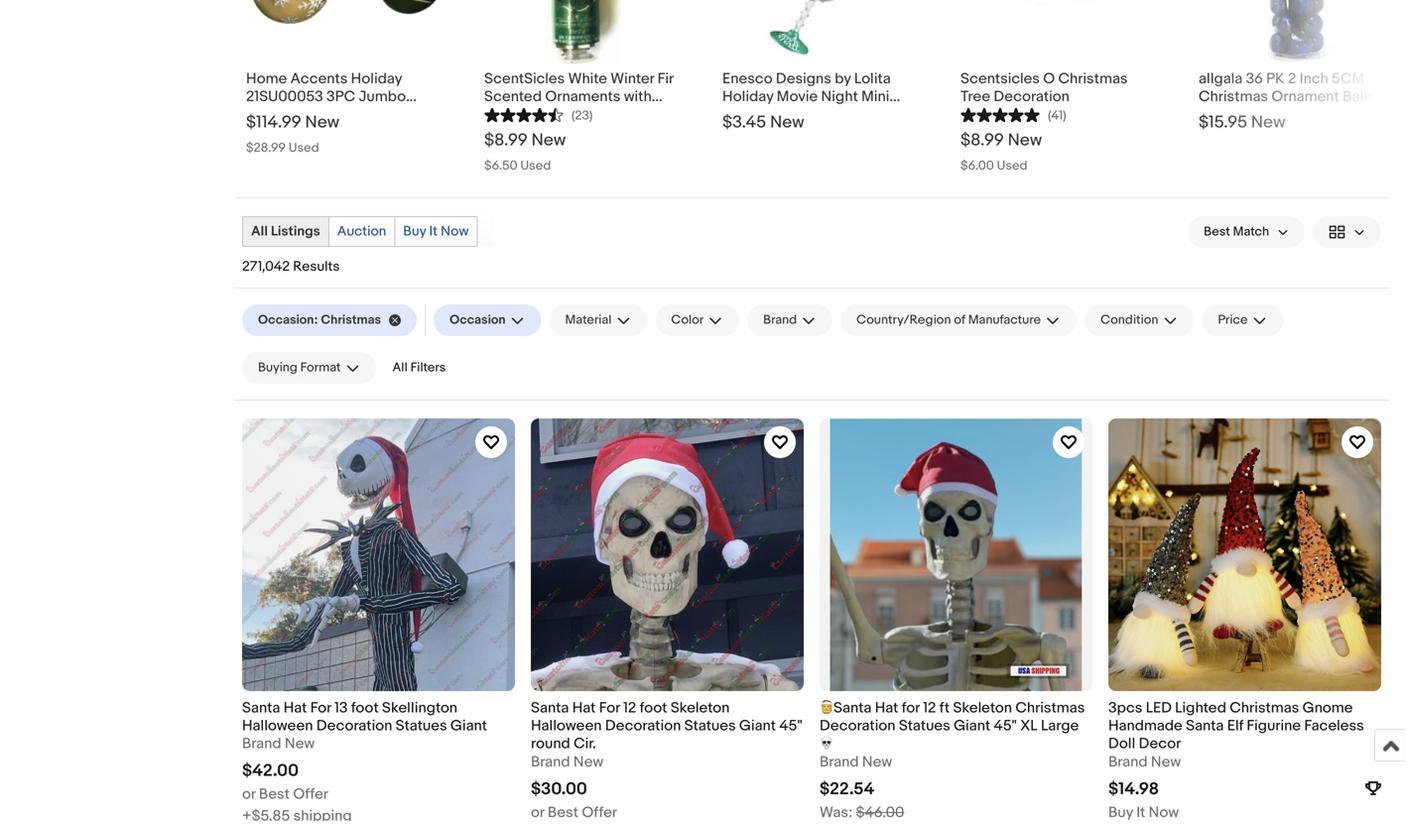 Task type: locate. For each thing, give the bounding box(es) containing it.
foot inside santa hat for 12 foot skeleton halloween decoration statues giant 45" round cir. brand new
[[640, 699, 667, 717]]

3pcs led lighted christmas gnome handmade santa elf figurine faceless doll decor link
[[1108, 699, 1381, 754]]

for right ...
[[1378, 88, 1396, 106]]

skellington
[[382, 699, 457, 717]]

1 12 from the left
[[623, 699, 636, 717]]

hat up cir.
[[572, 699, 596, 717]]

2 hat from the left
[[572, 699, 596, 717]]

used right $6.00
[[997, 158, 1028, 174]]

ornaments
[[545, 88, 621, 106]]

winter
[[611, 70, 654, 88]]

hat
[[283, 699, 307, 717], [572, 699, 596, 717], [875, 699, 898, 717]]

santa up round
[[531, 699, 569, 717]]

pk
[[1266, 70, 1285, 88]]

0 horizontal spatial foot
[[351, 699, 379, 717]]

1 for from the left
[[310, 699, 331, 717]]

decoration inside santa hat for 12 foot skeleton halloween decoration statues giant 45" round cir. brand new
[[605, 717, 681, 735]]

3 hat from the left
[[875, 699, 898, 717]]

skeleton
[[671, 699, 730, 717], [953, 699, 1012, 717]]

halloween inside santa hat for 12 foot skeleton halloween decoration statues giant 45" round cir. brand new
[[531, 717, 602, 735]]

for inside 🎅santa hat for 12 ft skeleton christmas decoration statues giant 45" xl large 💀 brand new
[[902, 699, 920, 717]]

inch
[[1300, 70, 1328, 88]]

brand down 💀
[[820, 754, 859, 771]]

foot for $42.00
[[351, 699, 379, 717]]

for inside santa hat for 13 foot skellington halloween decoration statues giant brand new
[[310, 699, 331, 717]]

for left the ft
[[902, 699, 920, 717]]

2 foot from the left
[[640, 699, 667, 717]]

condition button
[[1085, 304, 1194, 336]]

christmas up 'figurine'
[[1230, 699, 1299, 717]]

0 horizontal spatial for
[[902, 699, 920, 717]]

christmas up format
[[321, 313, 381, 328]]

0 horizontal spatial hat
[[283, 699, 307, 717]]

1 45" from the left
[[779, 717, 802, 735]]

faceless
[[1304, 717, 1364, 735]]

foot for $30.00
[[640, 699, 667, 717]]

0 vertical spatial best
[[1204, 224, 1230, 240]]

1 horizontal spatial hat
[[572, 699, 596, 717]]

buying format
[[258, 360, 341, 376]]

scentsicles o christmas tree decoration image
[[1020, 0, 1099, 5]]

0 horizontal spatial all
[[251, 223, 268, 240]]

best left match
[[1204, 224, 1230, 240]]

21su00053
[[246, 88, 323, 106]]

brand
[[763, 313, 797, 328], [242, 736, 281, 753], [531, 754, 570, 771], [820, 754, 859, 771], [1108, 754, 1148, 771]]

santa up '$42.00'
[[242, 699, 280, 717]]

$114.99 new $28.99 used
[[246, 112, 339, 156]]

decoration for $42.00
[[316, 717, 392, 735]]

santa hat for 13 foot skellington halloween decoration statues giant image
[[242, 419, 515, 691]]

3pcs led lighted christmas gnome handmade santa elf figurine faceless doll decor brand new
[[1108, 699, 1364, 771]]

brand down doll
[[1108, 754, 1148, 771]]

1 horizontal spatial skeleton
[[953, 699, 1012, 717]]

christmas right o
[[1058, 70, 1128, 88]]

2 45" from the left
[[994, 717, 1017, 735]]

12 for $22.54
[[923, 699, 936, 717]]

halloween inside santa hat for 13 foot skellington halloween decoration statues giant brand new
[[242, 717, 313, 735]]

jumbo
[[359, 88, 406, 106]]

used inside "$8.99 new $6.00 used"
[[997, 158, 1028, 174]]

used
[[289, 140, 319, 156], [520, 158, 551, 174], [997, 158, 1028, 174]]

hooks
[[484, 106, 528, 123]]

45" inside 🎅santa hat for 12 ft skeleton christmas decoration statues giant 45" xl large 💀 brand new
[[994, 717, 1017, 735]]

12 inside santa hat for 12 foot skeleton halloween decoration statues giant 45" round cir. brand new
[[623, 699, 636, 717]]

used inside $8.99 new $6.50 used
[[520, 158, 551, 174]]

1 giant from the left
[[450, 717, 487, 735]]

$114.99
[[246, 112, 301, 133]]

0 horizontal spatial for
[[310, 699, 331, 717]]

3 giant from the left
[[954, 717, 990, 735]]

halloween
[[242, 717, 313, 735], [531, 717, 602, 735]]

of left the '6)'
[[579, 106, 593, 123]]

2
[[1288, 70, 1296, 88]]

$42.00
[[242, 761, 299, 782]]

1 horizontal spatial all
[[392, 360, 408, 375]]

santa inside santa hat for 12 foot skeleton halloween decoration statues giant 45" round cir. brand new
[[531, 699, 569, 717]]

$22.54
[[820, 779, 875, 800]]

12 inside 🎅santa hat for 12 ft skeleton christmas decoration statues giant 45" xl large 💀 brand new
[[923, 699, 936, 717]]

1 horizontal spatial $8.99
[[961, 130, 1004, 151]]

brand up '$42.00'
[[242, 736, 281, 753]]

all up the 271,042
[[251, 223, 268, 240]]

1 statues from the left
[[396, 717, 447, 735]]

skeleton inside santa hat for 12 foot skeleton halloween decoration statues giant 45" round cir. brand new
[[671, 699, 730, 717]]

view: gallery view image
[[1329, 222, 1365, 242]]

0 horizontal spatial giant
[[450, 717, 487, 735]]

brand button
[[747, 304, 833, 336]]

2 giant from the left
[[739, 717, 776, 735]]

santa for $30.00
[[531, 699, 569, 717]]

santa hat for 12 foot skeleton halloween decoration statues giant 45" round cir. brand new
[[531, 699, 802, 771]]

$8.99 new $6.50 used
[[484, 130, 566, 174]]

brand inside 🎅santa hat for 12 ft skeleton christmas decoration statues giant 45" xl large 💀 brand new
[[820, 754, 859, 771]]

santa inside 3pcs led lighted christmas gnome handmade santa elf figurine faceless doll decor brand new
[[1186, 717, 1224, 735]]

hat left 13 on the bottom left of page
[[283, 699, 307, 717]]

1 skeleton from the left
[[671, 699, 730, 717]]

used for $114.99 new $28.99 used
[[289, 140, 319, 156]]

2 12 from the left
[[923, 699, 936, 717]]

2 horizontal spatial santa
[[1186, 717, 1224, 735]]

0 horizontal spatial statues
[[396, 717, 447, 735]]

0 horizontal spatial best
[[259, 786, 290, 804]]

4.8 out of 5 stars image
[[961, 106, 1040, 123]]

1 hat from the left
[[283, 699, 307, 717]]

scentsicles white winter fir scented ornaments with hooks (bottle of 6)
[[484, 70, 673, 123]]

0 horizontal spatial ornament
[[246, 106, 314, 123]]

all left filters
[[392, 360, 408, 375]]

christmas inside allgala 36 pk 2 inch 5cm christmas ornament balls for xmas tree-4 style-navy ...
[[1199, 88, 1268, 106]]

statues inside santa hat for 12 foot skeleton halloween decoration statues giant 45" round cir. brand new
[[684, 717, 736, 735]]

2 horizontal spatial hat
[[875, 699, 898, 717]]

elf
[[1227, 717, 1243, 735]]

decoration inside 🎅santa hat for 12 ft skeleton christmas decoration statues giant 45" xl large 💀 brand new
[[820, 717, 896, 735]]

now
[[441, 223, 469, 240]]

statues
[[396, 717, 447, 735], [684, 717, 736, 735], [899, 717, 950, 735]]

auction
[[337, 223, 386, 240]]

2 for from the left
[[599, 699, 620, 717]]

1 halloween from the left
[[242, 717, 313, 735]]

or
[[242, 786, 256, 804]]

of left the manufacture
[[954, 313, 965, 328]]

1 horizontal spatial giant
[[739, 717, 776, 735]]

christmas
[[1058, 70, 1128, 88], [1199, 88, 1268, 106], [321, 313, 381, 328], [1015, 699, 1085, 717], [1230, 699, 1299, 717]]

12
[[623, 699, 636, 717], [923, 699, 936, 717]]

hat for $22.54
[[875, 699, 898, 717]]

new
[[305, 112, 339, 133], [770, 112, 804, 133], [1251, 112, 1285, 133], [531, 130, 566, 151], [1008, 130, 1042, 151], [285, 736, 315, 753], [573, 754, 603, 771], [862, 754, 892, 771], [1151, 754, 1181, 771]]

all listings
[[251, 223, 320, 240]]

1 horizontal spatial 45"
[[994, 717, 1017, 735]]

santa inside santa hat for 13 foot skellington halloween decoration statues giant brand new
[[242, 699, 280, 717]]

45" inside santa hat for 12 foot skeleton halloween decoration statues giant 45" round cir. brand new
[[779, 717, 802, 735]]

lighted
[[1175, 699, 1226, 717]]

brand down round
[[531, 754, 570, 771]]

statues inside 🎅santa hat for 12 ft skeleton christmas decoration statues giant 45" xl large 💀 brand new
[[899, 717, 950, 735]]

3pcs led lighted christmas gnome handmade santa elf figurine faceless doll decor image
[[1108, 419, 1381, 691]]

0 vertical spatial all
[[251, 223, 268, 240]]

1 vertical spatial all
[[392, 360, 408, 375]]

listings
[[271, 223, 320, 240]]

1 horizontal spatial santa
[[531, 699, 569, 717]]

brand inside santa hat for 13 foot skellington halloween decoration statues giant brand new
[[242, 736, 281, 753]]

new inside santa hat for 13 foot skellington halloween decoration statues giant brand new
[[285, 736, 315, 753]]

45" for $22.54
[[994, 717, 1017, 735]]

💀
[[820, 736, 834, 753]]

best inside dropdown button
[[1204, 224, 1230, 240]]

$8.99 down hooks
[[484, 130, 528, 151]]

for inside allgala 36 pk 2 inch 5cm christmas ornament balls for xmas tree-4 style-navy ...
[[1378, 88, 1396, 106]]

all
[[251, 223, 268, 240], [392, 360, 408, 375]]

country/region of manufacture
[[856, 313, 1041, 328]]

271,042
[[242, 258, 290, 275]]

0 horizontal spatial 45"
[[779, 717, 802, 735]]

foot inside santa hat for 13 foot skellington halloween decoration statues giant brand new
[[351, 699, 379, 717]]

foot
[[351, 699, 379, 717], [640, 699, 667, 717]]

0 horizontal spatial used
[[289, 140, 319, 156]]

halloween up round
[[531, 717, 602, 735]]

45"
[[779, 717, 802, 735], [994, 717, 1017, 735]]

used right $6.50
[[520, 158, 551, 174]]

statues inside santa hat for 13 foot skellington halloween decoration statues giant brand new
[[396, 717, 447, 735]]

ornament
[[1271, 88, 1339, 106], [246, 106, 314, 123]]

hat inside 🎅santa hat for 12 ft skeleton christmas decoration statues giant 45" xl large 💀 brand new
[[875, 699, 898, 717]]

1 horizontal spatial of
[[954, 313, 965, 328]]

best
[[1204, 224, 1230, 240], [259, 786, 290, 804]]

holiday
[[351, 70, 402, 88]]

occasion:
[[258, 313, 318, 328]]

1 horizontal spatial best
[[1204, 224, 1230, 240]]

0 horizontal spatial 12
[[623, 699, 636, 717]]

giant inside 🎅santa hat for 12 ft skeleton christmas decoration statues giant 45" xl large 💀 brand new
[[954, 717, 990, 735]]

best match
[[1204, 224, 1269, 240]]

santa down "lighted"
[[1186, 717, 1224, 735]]

skeleton for $30.00
[[671, 699, 730, 717]]

$8.99 inside "$8.99 new $6.00 used"
[[961, 130, 1004, 151]]

brand inside santa hat for 12 foot skeleton halloween decoration statues giant 45" round cir. brand new
[[531, 754, 570, 771]]

0 horizontal spatial halloween
[[242, 717, 313, 735]]

christmas inside the scentsicles o christmas tree decoration
[[1058, 70, 1128, 88]]

format
[[300, 360, 341, 376]]

1 $8.99 from the left
[[484, 130, 528, 151]]

all inside all listings link
[[251, 223, 268, 240]]

decoration for $30.00
[[605, 717, 681, 735]]

$6.50
[[484, 158, 518, 174]]

skeleton inside 🎅santa hat for 12 ft skeleton christmas decoration statues giant 45" xl large 💀 brand new
[[953, 699, 1012, 717]]

doll
[[1108, 736, 1135, 753]]

buying
[[258, 360, 297, 376]]

0 vertical spatial for
[[1378, 88, 1396, 106]]

1 horizontal spatial halloween
[[531, 717, 602, 735]]

2 halloween from the left
[[531, 717, 602, 735]]

giant
[[450, 717, 487, 735], [739, 717, 776, 735], [954, 717, 990, 735]]

brand inside 'dropdown button'
[[763, 313, 797, 328]]

country/region of manufacture button
[[841, 304, 1077, 336]]

$8.99 inside $8.99 new $6.50 used
[[484, 130, 528, 151]]

all filters button
[[385, 352, 454, 383]]

price button
[[1202, 304, 1283, 336]]

0 horizontal spatial skeleton
[[671, 699, 730, 717]]

decoration inside the scentsicles o christmas tree decoration
[[994, 88, 1070, 106]]

used inside $114.99 new $28.99 used
[[289, 140, 319, 156]]

for
[[1378, 88, 1396, 106], [902, 699, 920, 717]]

...
[[1366, 106, 1377, 123]]

decoration
[[994, 88, 1070, 106], [316, 717, 392, 735], [605, 717, 681, 735], [820, 717, 896, 735]]

1 horizontal spatial used
[[520, 158, 551, 174]]

2 skeleton from the left
[[953, 699, 1012, 717]]

0 horizontal spatial of
[[579, 106, 593, 123]]

(bottle
[[531, 106, 576, 123]]

hat inside santa hat for 13 foot skellington halloween decoration statues giant brand new
[[283, 699, 307, 717]]

2 horizontal spatial giant
[[954, 717, 990, 735]]

$8.99 up $6.00
[[961, 130, 1004, 151]]

2 $8.99 from the left
[[961, 130, 1004, 151]]

4.4 out of 5 stars image
[[484, 106, 564, 123]]

2 horizontal spatial statues
[[899, 717, 950, 735]]

scented
[[484, 88, 542, 106]]

christmas inside occasion: christmas link
[[321, 313, 381, 328]]

3 statues from the left
[[899, 717, 950, 735]]

giant for $22.54
[[954, 717, 990, 735]]

1 horizontal spatial 12
[[923, 699, 936, 717]]

for inside santa hat for 12 foot skeleton halloween decoration statues giant 45" round cir. brand new
[[599, 699, 620, 717]]

2 horizontal spatial used
[[997, 158, 1028, 174]]

used right $28.99
[[289, 140, 319, 156]]

brand right color dropdown button
[[763, 313, 797, 328]]

1 vertical spatial of
[[954, 313, 965, 328]]

ornament inside home accents holiday 21su00053 3pc jumbo ornament set
[[246, 106, 314, 123]]

hat for $42.00
[[283, 699, 307, 717]]

navy
[[1329, 106, 1363, 123]]

hat right 🎅santa
[[875, 699, 898, 717]]

decoration inside santa hat for 13 foot skellington halloween decoration statues giant brand new
[[316, 717, 392, 735]]

$30.00
[[531, 779, 587, 800]]

skeleton for $22.54
[[953, 699, 1012, 717]]

halloween up '$42.00'
[[242, 717, 313, 735]]

occasion
[[450, 313, 506, 328]]

balls
[[1343, 88, 1375, 106]]

0 horizontal spatial $8.99
[[484, 130, 528, 151]]

0 vertical spatial of
[[579, 106, 593, 123]]

statues for $22.54
[[899, 717, 950, 735]]

new inside "$8.99 new $6.00 used"
[[1008, 130, 1042, 151]]

1 horizontal spatial foot
[[640, 699, 667, 717]]

1 vertical spatial for
[[902, 699, 920, 717]]

santa hat for 12 foot skeleton halloween decoration statues giant 45" round cir. link
[[531, 699, 804, 754]]

0 horizontal spatial santa
[[242, 699, 280, 717]]

1 vertical spatial best
[[259, 786, 290, 804]]

1 horizontal spatial for
[[599, 699, 620, 717]]

christmas up large
[[1015, 699, 1085, 717]]

1 horizontal spatial for
[[1378, 88, 1396, 106]]

christmas up $15.95 new on the right of the page
[[1199, 88, 1268, 106]]

all inside all filters button
[[392, 360, 408, 375]]

halloween for $30.00
[[531, 717, 602, 735]]

hat inside santa hat for 12 foot skeleton halloween decoration statues giant 45" round cir. brand new
[[572, 699, 596, 717]]

1 horizontal spatial ornament
[[1271, 88, 1339, 106]]

best down '$42.00'
[[259, 786, 290, 804]]

1 horizontal spatial statues
[[684, 717, 736, 735]]

giant inside santa hat for 12 foot skeleton halloween decoration statues giant 45" round cir. brand new
[[739, 717, 776, 735]]

hat for $30.00
[[572, 699, 596, 717]]

round
[[531, 736, 570, 753]]

12 for $30.00
[[623, 699, 636, 717]]

scentsicles white winter fir scented ornaments with hooks (bottle of 6) image
[[546, 0, 621, 65]]

1 foot from the left
[[351, 699, 379, 717]]

2 statues from the left
[[684, 717, 736, 735]]

home
[[246, 70, 287, 88]]



Task type: describe. For each thing, give the bounding box(es) containing it.
new inside 3pcs led lighted christmas gnome handmade santa elf figurine faceless doll decor brand new
[[1151, 754, 1181, 771]]

halloween for $42.00
[[242, 717, 313, 735]]

buy it now
[[403, 223, 469, 240]]

all filters
[[392, 360, 446, 375]]

scentsicles
[[484, 70, 565, 88]]

4
[[1277, 106, 1286, 123]]

scentsicles
[[961, 70, 1040, 88]]

enesco designs by lolita holiday movie night mini wine glass hanging ornament image
[[722, 0, 921, 65]]

price
[[1218, 313, 1248, 328]]

$15.95
[[1199, 112, 1247, 133]]

top rated plus image
[[1365, 781, 1381, 797]]

country/region
[[856, 313, 951, 328]]

scentsicles white winter fir scented ornaments with hooks (bottle of 6) link
[[484, 65, 683, 123]]

$8.99 for $8.99 new $6.00 used
[[961, 130, 1004, 151]]

decoration for $22.54
[[820, 717, 896, 735]]

(41)
[[1048, 108, 1066, 123]]

buying format button
[[242, 352, 377, 384]]

santa for $42.00
[[242, 699, 280, 717]]

tree
[[961, 88, 990, 106]]

xmas
[[1199, 106, 1237, 123]]

buy it now link
[[395, 217, 477, 246]]

cir.
[[574, 736, 596, 753]]

santa hat for 12 foot skeleton halloween decoration statues giant 45" round cir. image
[[531, 419, 804, 691]]

new inside $8.99 new $6.50 used
[[531, 130, 566, 151]]

buy
[[403, 223, 426, 240]]

all for all filters
[[392, 360, 408, 375]]

new inside 🎅santa hat for 12 ft skeleton christmas decoration statues giant 45" xl large 💀 brand new
[[862, 754, 892, 771]]

home accents holiday 21su00053 3pc jumbo ornament set image
[[246, 0, 445, 65]]

of inside country/region of manufacture dropdown button
[[954, 313, 965, 328]]

home accents holiday 21su00053 3pc jumbo ornament set
[[246, 70, 406, 123]]

best inside $42.00 or best offer
[[259, 786, 290, 804]]

home accents holiday 21su00053 3pc jumbo ornament set link
[[246, 65, 445, 123]]

offer
[[293, 786, 328, 804]]

o
[[1043, 70, 1055, 88]]

13
[[334, 699, 348, 717]]

of inside scentsicles white winter fir scented ornaments with hooks (bottle of 6)
[[579, 106, 593, 123]]

(23)
[[572, 108, 593, 123]]

occasion: christmas link
[[242, 304, 417, 336]]

decor
[[1139, 736, 1181, 753]]

$15.95 new
[[1199, 112, 1285, 133]]

giant for $30.00
[[739, 717, 776, 735]]

for for $42.00
[[310, 699, 331, 717]]

🎅santa hat for 12 ft skeleton christmas decoration statues giant 45" xl large 💀 link
[[820, 699, 1093, 754]]

allgala 36 pk 2 inch 5cm christmas ornament balls for xmas tree-4 style-navy ... image
[[1199, 0, 1397, 65]]

accents
[[290, 70, 348, 88]]

$28.99
[[246, 140, 286, 156]]

style-
[[1289, 106, 1329, 123]]

$6.00
[[961, 158, 994, 174]]

🎅santa hat for 12 ft skeleton christmas decoration statues giant 45" xl large💀 image
[[820, 419, 1093, 691]]

(41) link
[[961, 106, 1066, 123]]

occasion: christmas
[[258, 313, 381, 328]]

color button
[[655, 304, 739, 336]]

figurine
[[1247, 717, 1301, 735]]

christmas inside 🎅santa hat for 12 ft skeleton christmas decoration statues giant 45" xl large 💀 brand new
[[1015, 699, 1085, 717]]

white
[[568, 70, 607, 88]]

large
[[1041, 717, 1079, 735]]

with
[[624, 88, 652, 106]]

36
[[1246, 70, 1263, 88]]

set
[[317, 106, 340, 123]]

for for $30.00
[[599, 699, 620, 717]]

$8.99 for $8.99 new $6.50 used
[[484, 130, 528, 151]]

ft
[[939, 699, 950, 717]]

$42.00 or best offer
[[242, 761, 328, 804]]

xl
[[1020, 717, 1038, 735]]

results
[[293, 258, 340, 275]]

$3.45
[[722, 112, 766, 133]]

scentsicles o christmas tree decoration
[[961, 70, 1128, 106]]

$3.45 new
[[722, 112, 804, 133]]

match
[[1233, 224, 1269, 240]]

giant inside santa hat for 13 foot skellington halloween decoration statues giant brand new
[[450, 717, 487, 735]]

3pcs
[[1108, 699, 1142, 717]]

45" for $30.00
[[779, 717, 802, 735]]

color
[[671, 313, 704, 328]]

occasion button
[[434, 304, 541, 336]]

scentsicles o christmas tree decoration link
[[961, 65, 1159, 106]]

$14.98
[[1108, 779, 1159, 800]]

santa hat for 13 foot skellington halloween decoration statues giant brand new
[[242, 699, 487, 753]]

led
[[1146, 699, 1172, 717]]

santa hat for 13 foot skellington halloween decoration statues giant link
[[242, 699, 515, 736]]

all for all listings
[[251, 223, 268, 240]]

ornament inside allgala 36 pk 2 inch 5cm christmas ornament balls for xmas tree-4 style-navy ...
[[1271, 88, 1339, 106]]

gnome
[[1303, 699, 1353, 717]]

material
[[565, 313, 612, 328]]

tree-
[[1240, 106, 1277, 123]]

used for $8.99 new $6.50 used
[[520, 158, 551, 174]]

material button
[[549, 304, 647, 336]]

fir
[[658, 70, 673, 88]]

🎅santa hat for 12 ft skeleton christmas decoration statues giant 45" xl large 💀 brand new
[[820, 699, 1085, 771]]

new inside $114.99 new $28.99 used
[[305, 112, 339, 133]]

best match button
[[1188, 216, 1305, 248]]

new inside santa hat for 12 foot skeleton halloween decoration statues giant 45" round cir. brand new
[[573, 754, 603, 771]]

allgala
[[1199, 70, 1243, 88]]

brand inside 3pcs led lighted christmas gnome handmade santa elf figurine faceless doll decor brand new
[[1108, 754, 1148, 771]]

all listings link
[[243, 217, 328, 246]]

auction link
[[329, 217, 394, 246]]

filters
[[410, 360, 446, 375]]

christmas inside 3pcs led lighted christmas gnome handmade santa elf figurine faceless doll decor brand new
[[1230, 699, 1299, 717]]

condition
[[1101, 313, 1158, 328]]

6)
[[596, 106, 609, 123]]

5cm
[[1332, 70, 1364, 88]]

statues for $30.00
[[684, 717, 736, 735]]

used for $8.99 new $6.00 used
[[997, 158, 1028, 174]]

(23) link
[[484, 106, 593, 123]]



Task type: vqa. For each thing, say whether or not it's contained in the screenshot.
"Free shipping & returns Never pay for shipping and get 30 day free returns with eBay Refurbished."
no



